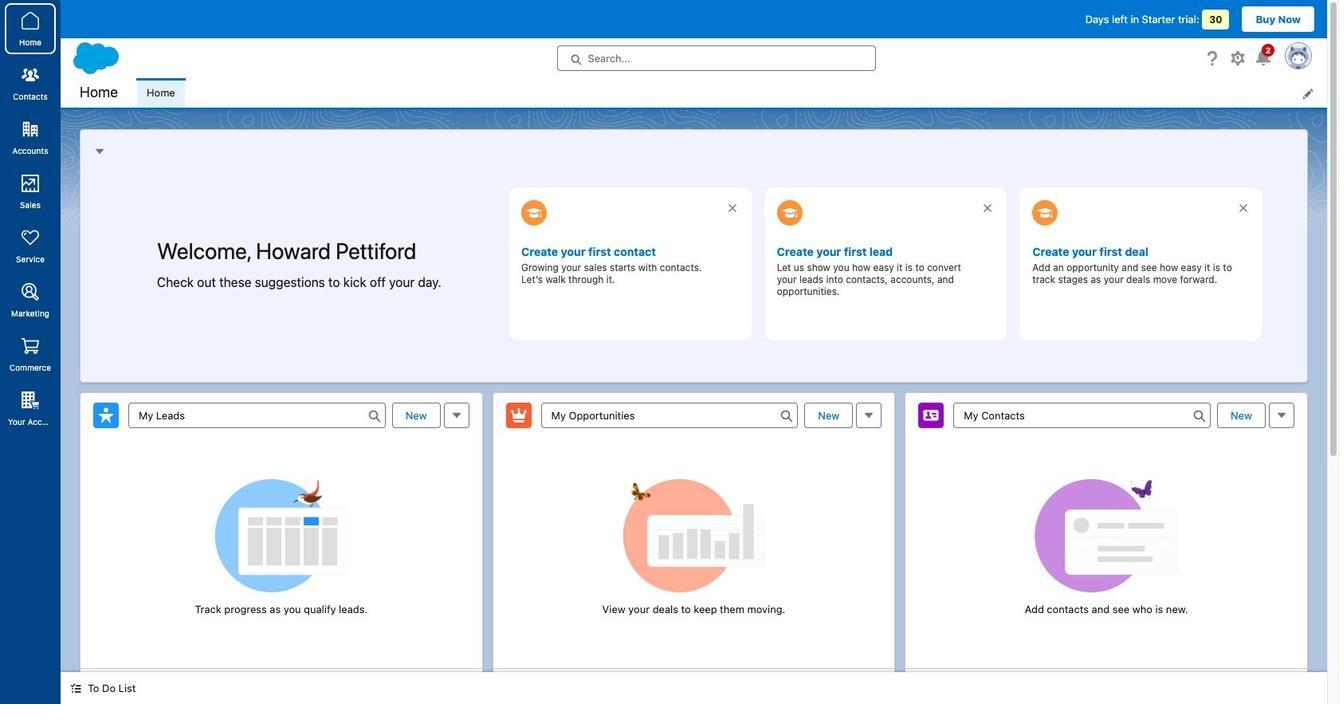 Task type: locate. For each thing, give the bounding box(es) containing it.
Select an Option text field
[[128, 402, 386, 428], [541, 402, 799, 428]]

list
[[137, 78, 1328, 108]]

2 select an option text field from the left
[[541, 402, 799, 428]]

text default image
[[70, 683, 81, 694]]

1 horizontal spatial select an option text field
[[541, 402, 799, 428]]

0 horizontal spatial select an option text field
[[128, 402, 386, 428]]



Task type: describe. For each thing, give the bounding box(es) containing it.
1 select an option text field from the left
[[128, 402, 386, 428]]



Task type: vqa. For each thing, say whether or not it's contained in the screenshot.
list
yes



